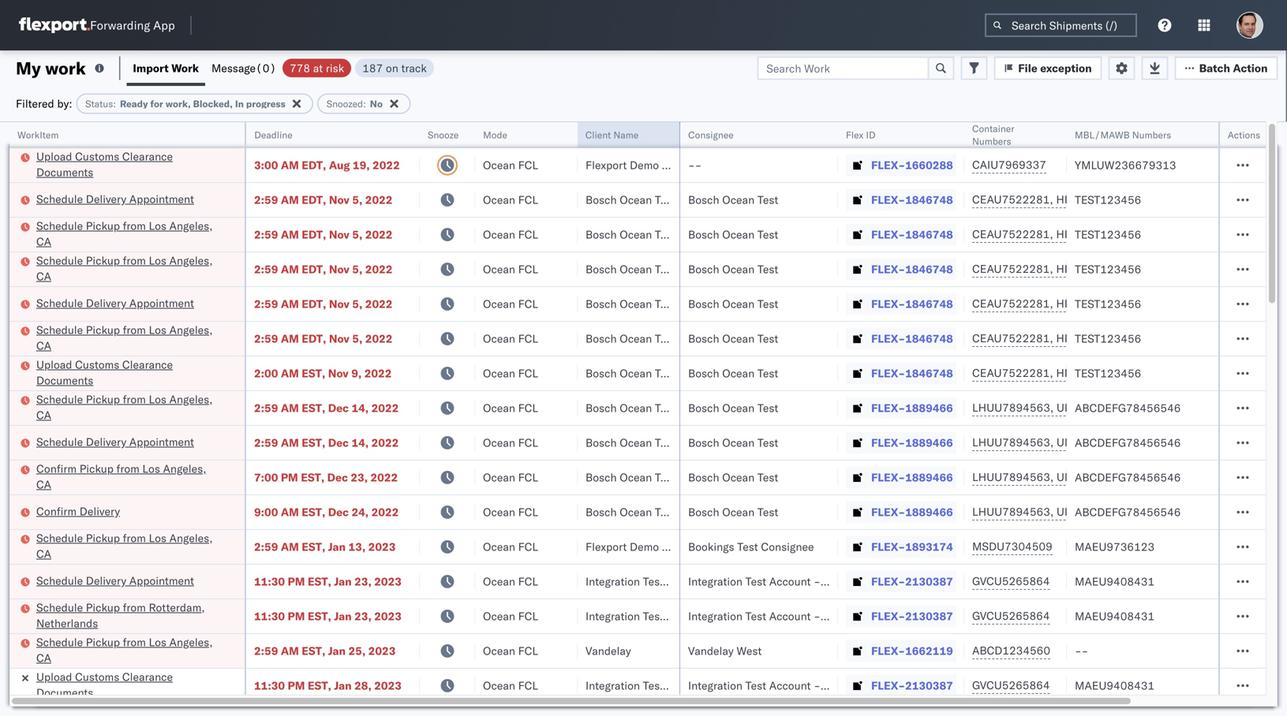 Task type: describe. For each thing, give the bounding box(es) containing it.
1 test123456 from the top
[[1075, 193, 1142, 207]]

1 schedule pickup from los angeles, ca link from the top
[[36, 218, 224, 250]]

msdu7304509
[[973, 540, 1053, 554]]

flex-2130387 for schedule delivery appointment
[[872, 575, 954, 589]]

forwarding app
[[90, 18, 175, 33]]

integration test account - karl lagerfeld for schedule delivery appointment
[[688, 575, 894, 589]]

2:59 am est, dec 14, 2022 for schedule delivery appointment
[[254, 436, 399, 450]]

3 hlxu8034992 from the top
[[1140, 262, 1218, 276]]

account for schedule pickup from rotterdam, netherlands
[[770, 610, 811, 624]]

3 upload customs clearance documents link from the top
[[36, 670, 224, 701]]

file exception
[[1019, 61, 1092, 75]]

5 test123456 from the top
[[1075, 332, 1142, 346]]

778 at risk
[[290, 61, 344, 75]]

est, for second schedule delivery appointment button from the bottom schedule delivery appointment link
[[302, 436, 326, 450]]

4 am from the top
[[281, 263, 299, 276]]

filtered
[[16, 97, 54, 111]]

resize handle column header for consignee button
[[820, 122, 838, 717]]

los for second schedule pickup from los angeles, ca button
[[149, 254, 167, 268]]

5 flex- from the top
[[872, 297, 906, 311]]

track
[[401, 61, 427, 75]]

blocked,
[[193, 98, 233, 110]]

los for 6th schedule pickup from los angeles, ca button
[[149, 636, 167, 650]]

nov for fifth schedule pickup from los angeles, ca link from the bottom
[[329, 263, 350, 276]]

from for 4th schedule pickup from los angeles, ca link
[[123, 393, 146, 407]]

maeu9736123
[[1075, 540, 1155, 554]]

from for schedule pickup from rotterdam, netherlands link
[[123, 601, 146, 615]]

6 ocean fcl from the top
[[483, 332, 538, 346]]

2 hlxu8034992 from the top
[[1140, 227, 1218, 241]]

1893174
[[906, 540, 954, 554]]

batch
[[1200, 61, 1231, 75]]

187 on track
[[363, 61, 427, 75]]

batch action
[[1200, 61, 1268, 75]]

schedule pickup from rotterdam, netherlands link
[[36, 600, 224, 632]]

resize handle column header for deadline button
[[401, 122, 420, 717]]

nov for third schedule pickup from los angeles, ca link from the top
[[329, 332, 350, 346]]

schedule delivery appointment link for second schedule delivery appointment button
[[36, 296, 194, 311]]

resize handle column header for workitem button
[[226, 122, 245, 717]]

2023 for schedule delivery appointment
[[374, 575, 402, 589]]

2:59 am est, jan 13, 2023
[[254, 540, 396, 554]]

3 integration test account - karl lagerfeld from the top
[[688, 679, 894, 693]]

8 2:59 from the top
[[254, 540, 278, 554]]

1 5, from the top
[[352, 193, 363, 207]]

flex-1893174
[[872, 540, 954, 554]]

8 am from the top
[[281, 401, 299, 415]]

5 hlxu8034992 from the top
[[1140, 332, 1218, 345]]

2 1846748 from the top
[[906, 228, 954, 242]]

no
[[370, 98, 383, 110]]

est, down 2:59 am est, jan 25, 2023
[[308, 679, 332, 693]]

2 flex-1846748 from the top
[[872, 228, 954, 242]]

2:00
[[254, 367, 278, 381]]

3 ocean fcl from the top
[[483, 228, 538, 242]]

2130387 for schedule delivery appointment
[[906, 575, 954, 589]]

demo for -
[[630, 158, 659, 172]]

dec for schedule pickup from los angeles, ca
[[328, 401, 349, 415]]

9 ocean fcl from the top
[[483, 436, 538, 450]]

resize handle column header for flex id button
[[946, 122, 965, 717]]

14 fcl from the top
[[518, 610, 538, 624]]

lhuu7894563, uetu5238478 for schedule delivery appointment
[[973, 436, 1134, 450]]

2 2:59 from the top
[[254, 228, 278, 242]]

work
[[45, 57, 86, 79]]

11 schedule from the top
[[36, 636, 83, 650]]

1 ocean fcl from the top
[[483, 158, 538, 172]]

6 schedule pickup from los angeles, ca button from the top
[[36, 635, 224, 668]]

5 2:59 from the top
[[254, 332, 278, 346]]

1662119
[[906, 645, 954, 658]]

3 5, from the top
[[352, 263, 363, 276]]

5 flex-1846748 from the top
[[872, 332, 954, 346]]

aug
[[329, 158, 350, 172]]

1889466 for schedule pickup from los angeles, ca
[[906, 401, 954, 415]]

6 am from the top
[[281, 332, 299, 346]]

actions
[[1228, 129, 1261, 141]]

11:30 pm est, jan 28, 2023
[[254, 679, 402, 693]]

resize handle column header for client name button
[[662, 122, 681, 717]]

7 2:59 from the top
[[254, 436, 278, 450]]

schedule pickup from rotterdam, netherlands
[[36, 601, 205, 631]]

1889466 for schedule delivery appointment
[[906, 436, 954, 450]]

upload customs clearance documents link for 3:00 am edt, aug 19, 2022
[[36, 149, 224, 180]]

hlxu6269489, for fifth schedule pickup from los angeles, ca link from the bottom
[[1057, 262, 1137, 276]]

1889466 for confirm pickup from los angeles, ca
[[906, 471, 954, 485]]

confirm delivery link
[[36, 504, 120, 520]]

2 edt, from the top
[[302, 193, 326, 207]]

angeles, inside confirm pickup from los angeles, ca
[[163, 462, 206, 476]]

3 customs from the top
[[75, 671, 119, 685]]

on
[[386, 61, 399, 75]]

client
[[586, 129, 611, 141]]

app
[[153, 18, 175, 33]]

1 flex-1846748 from the top
[[872, 193, 954, 207]]

confirm pickup from los angeles, ca
[[36, 462, 206, 492]]

3:00 am edt, aug 19, 2022
[[254, 158, 400, 172]]

pm for confirm pickup from los angeles, ca
[[281, 471, 298, 485]]

6 1846748 from the top
[[906, 367, 954, 381]]

schedule delivery appointment for fourth schedule delivery appointment button
[[36, 574, 194, 588]]

1 2:59 am edt, nov 5, 2022 from the top
[[254, 193, 393, 207]]

caiu7969337
[[973, 158, 1047, 172]]

12 ocean fcl from the top
[[483, 540, 538, 554]]

9 schedule from the top
[[36, 574, 83, 588]]

abcdefg78456546 for schedule pickup from los angeles, ca
[[1075, 401, 1181, 415]]

batch action button
[[1175, 56, 1279, 80]]

est, for 4th schedule pickup from los angeles, ca link
[[302, 401, 326, 415]]

forwarding app link
[[19, 17, 175, 33]]

jan left 28,
[[334, 679, 352, 693]]

1 fcl from the top
[[518, 158, 538, 172]]

11:30 for schedule delivery appointment
[[254, 575, 285, 589]]

2 ca from the top
[[36, 270, 51, 283]]

3 lagerfeld from the top
[[847, 679, 894, 693]]

from for fifth schedule pickup from los angeles, ca link from the bottom
[[123, 254, 146, 268]]

1 ca from the top
[[36, 235, 51, 249]]

3 upload customs clearance documents from the top
[[36, 671, 173, 700]]

1 ceau7522281, hlxu6269489, hlxu8034992 from the top
[[973, 193, 1218, 206]]

work,
[[166, 98, 191, 110]]

upload for 2:00 am est, nov 9, 2022
[[36, 358, 72, 372]]

3 karl from the top
[[824, 679, 844, 693]]

pm down 2:59 am est, jan 25, 2023
[[288, 679, 305, 693]]

schedule pickup from los angeles, ca for third schedule pickup from los angeles, ca link from the top
[[36, 323, 213, 353]]

est, for confirm pickup from los angeles, ca link
[[301, 471, 325, 485]]

5 2:59 am edt, nov 5, 2022 from the top
[[254, 332, 393, 346]]

workitem button
[[9, 126, 229, 141]]

3 schedule delivery appointment button from the top
[[36, 435, 194, 452]]

9,
[[351, 367, 362, 381]]

Search Work text field
[[757, 56, 929, 80]]

container
[[973, 123, 1015, 135]]

2:59 am est, jan 25, 2023
[[254, 645, 396, 658]]

snoozed
[[327, 98, 363, 110]]

2 ocean fcl from the top
[[483, 193, 538, 207]]

24,
[[352, 506, 369, 519]]

status : ready for work, blocked, in progress
[[85, 98, 286, 110]]

2 am from the top
[[281, 193, 299, 207]]

5 ceau7522281, from the top
[[973, 332, 1054, 345]]

confirm pickup from los angeles, ca link
[[36, 461, 224, 493]]

1 1846748 from the top
[[906, 193, 954, 207]]

los for 4th schedule pickup from los angeles, ca button
[[149, 393, 167, 407]]

lhuu7894563, for schedule pickup from los angeles, ca
[[973, 401, 1054, 415]]

3 flex- from the top
[[872, 228, 906, 242]]

: for snoozed
[[363, 98, 366, 110]]

clearance for 3:00 am edt, aug 19, 2022
[[122, 150, 173, 163]]

confirm delivery button
[[36, 504, 120, 521]]

bookings
[[688, 540, 735, 554]]

11 fcl from the top
[[518, 506, 538, 519]]

est, left 9,
[[302, 367, 326, 381]]

deadline button
[[246, 126, 404, 141]]

0 vertical spatial --
[[688, 158, 702, 172]]

7:00 pm est, dec 23, 2022
[[254, 471, 398, 485]]

by:
[[57, 97, 72, 111]]

karl for schedule pickup from rotterdam, netherlands
[[824, 610, 844, 624]]

(0)
[[256, 61, 276, 75]]

5 ocean fcl from the top
[[483, 297, 538, 311]]

in
[[235, 98, 244, 110]]

6 flex- from the top
[[872, 332, 906, 346]]

demo for bookings
[[630, 540, 659, 554]]

2023 for schedule pickup from rotterdam, netherlands
[[374, 610, 402, 624]]

13 ocean fcl from the top
[[483, 575, 538, 589]]

3 ca from the top
[[36, 339, 51, 353]]

container numbers
[[973, 123, 1015, 147]]

resize handle column header for container numbers button
[[1048, 122, 1067, 717]]

confirm delivery
[[36, 505, 120, 519]]

maeu9408431 for schedule pickup from rotterdam, netherlands
[[1075, 610, 1155, 624]]

container numbers button
[[965, 119, 1052, 148]]

6 2:59 from the top
[[254, 401, 278, 415]]

customs for 3:00 am edt, aug 19, 2022
[[75, 150, 119, 163]]

flex
[[846, 129, 864, 141]]

id
[[867, 129, 876, 141]]

187
[[363, 61, 383, 75]]

workitem
[[17, 129, 59, 141]]

import work
[[133, 61, 199, 75]]

progress
[[246, 98, 286, 110]]

abcdefg78456546 for confirm pickup from los angeles, ca
[[1075, 471, 1181, 485]]

3 integration from the top
[[688, 679, 743, 693]]

3 resize handle column header from the left
[[456, 122, 475, 717]]

import
[[133, 61, 169, 75]]

schedule pickup from los angeles, ca for fifth schedule pickup from los angeles, ca link from the bottom
[[36, 254, 213, 283]]

14, for schedule delivery appointment
[[352, 436, 369, 450]]

consignee button
[[681, 126, 823, 141]]

5 schedule from the top
[[36, 323, 83, 337]]

mbl/mawb
[[1075, 129, 1130, 141]]

est, for schedule pickup from rotterdam, netherlands link
[[308, 610, 332, 624]]

11 ocean fcl from the top
[[483, 506, 538, 519]]

2 schedule pickup from los angeles, ca button from the top
[[36, 253, 224, 286]]

10 am from the top
[[281, 506, 299, 519]]

lhuu7894563, for schedule delivery appointment
[[973, 436, 1054, 450]]

4 1846748 from the top
[[906, 297, 954, 311]]

gvcu5265864 for schedule delivery appointment
[[973, 575, 1050, 589]]

lagerfeld for schedule delivery appointment
[[847, 575, 894, 589]]

28,
[[355, 679, 372, 693]]

3 2130387 from the top
[[906, 679, 954, 693]]

4 2:59 from the top
[[254, 297, 278, 311]]

snooze
[[428, 129, 459, 141]]

3:00
[[254, 158, 278, 172]]

uetu5238478 for confirm delivery
[[1057, 505, 1134, 519]]

my
[[16, 57, 41, 79]]

ymluw236679313
[[1075, 158, 1177, 172]]

4 2:59 am edt, nov 5, 2022 from the top
[[254, 297, 393, 311]]

10 ocean fcl from the top
[[483, 471, 538, 485]]

2023 right 25,
[[368, 645, 396, 658]]

2:00 am est, nov 9, 2022
[[254, 367, 392, 381]]

mbl/mawb numbers
[[1075, 129, 1172, 141]]

name
[[614, 129, 639, 141]]

3 edt, from the top
[[302, 228, 326, 242]]

6 ca from the top
[[36, 548, 51, 561]]

12 flex- from the top
[[872, 540, 906, 554]]

flex-1662119
[[872, 645, 954, 658]]

hlxu6269489, for fourth schedule delivery appointment button from the bottom of the page's schedule delivery appointment link
[[1057, 193, 1137, 206]]

import work button
[[127, 51, 205, 86]]

abcdefg78456546 for confirm delivery
[[1075, 506, 1181, 519]]

6 test123456 from the top
[[1075, 367, 1142, 381]]

netherlands
[[36, 617, 98, 631]]

2 fcl from the top
[[518, 193, 538, 207]]

3 1846748 from the top
[[906, 263, 954, 276]]

1 flex- from the top
[[872, 158, 906, 172]]

los for confirm pickup from los angeles, ca button
[[142, 462, 160, 476]]

3 11:30 from the top
[[254, 679, 285, 693]]

vandelay for vandelay west
[[688, 645, 734, 658]]

9 flex- from the top
[[872, 436, 906, 450]]

4 hlxu8034992 from the top
[[1140, 297, 1218, 311]]

25,
[[349, 645, 366, 658]]

hlxu6269489, for third schedule pickup from los angeles, ca link from the top
[[1057, 332, 1137, 345]]

lhuu7894563, for confirm delivery
[[973, 505, 1054, 519]]

10 flex- from the top
[[872, 471, 906, 485]]

client name
[[586, 129, 639, 141]]

flex-1889466 for confirm pickup from los angeles, ca
[[872, 471, 954, 485]]

ready
[[120, 98, 148, 110]]



Task type: vqa. For each thing, say whether or not it's contained in the screenshot.


Task type: locate. For each thing, give the bounding box(es) containing it.
3 flex-1846748 from the top
[[872, 263, 954, 276]]

1 vertical spatial --
[[1075, 645, 1089, 658]]

integration down vandelay west on the bottom of page
[[688, 679, 743, 693]]

flex-1889466 button
[[846, 398, 957, 420], [846, 398, 957, 420], [846, 432, 957, 454], [846, 432, 957, 454], [846, 467, 957, 489], [846, 467, 957, 489], [846, 502, 957, 524], [846, 502, 957, 524]]

14, for schedule pickup from los angeles, ca
[[352, 401, 369, 415]]

6 flex-1846748 from the top
[[872, 367, 954, 381]]

delivery inside button
[[80, 505, 120, 519]]

status
[[85, 98, 113, 110]]

est, up 11:30 pm est, jan 28, 2023
[[302, 645, 326, 658]]

2 vertical spatial 2130387
[[906, 679, 954, 693]]

est, up 2:59 am est, jan 25, 2023
[[308, 610, 332, 624]]

778
[[290, 61, 310, 75]]

confirm down confirm pickup from los angeles, ca
[[36, 505, 77, 519]]

4 appointment from the top
[[129, 574, 194, 588]]

ca inside confirm pickup from los angeles, ca
[[36, 478, 51, 492]]

4 ca from the top
[[36, 409, 51, 422]]

2 vertical spatial lagerfeld
[[847, 679, 894, 693]]

lagerfeld down flex-1893174
[[847, 575, 894, 589]]

1 vertical spatial 2130387
[[906, 610, 954, 624]]

4 fcl from the top
[[518, 263, 538, 276]]

lagerfeld for schedule pickup from rotterdam, netherlands
[[847, 610, 894, 624]]

integration test account - karl lagerfeld
[[688, 575, 894, 589], [688, 610, 894, 624], [688, 679, 894, 693]]

from for first schedule pickup from los angeles, ca link from the bottom of the page
[[123, 636, 146, 650]]

2 schedule delivery appointment link from the top
[[36, 296, 194, 311]]

11:30
[[254, 575, 285, 589], [254, 610, 285, 624], [254, 679, 285, 693]]

1 horizontal spatial vandelay
[[688, 645, 734, 658]]

6 hlxu8034992 from the top
[[1140, 366, 1218, 380]]

2 schedule delivery appointment button from the top
[[36, 296, 194, 313]]

1 vertical spatial gvcu5265864
[[973, 610, 1050, 623]]

1 karl from the top
[[824, 575, 844, 589]]

schedule pickup from los angeles, ca for 5th schedule pickup from los angeles, ca link from the top of the page
[[36, 532, 213, 561]]

2130387 down 1662119
[[906, 679, 954, 693]]

14,
[[352, 401, 369, 415], [352, 436, 369, 450]]

3 schedule pickup from los angeles, ca from the top
[[36, 323, 213, 353]]

1 vertical spatial demo
[[630, 540, 659, 554]]

2 2130387 from the top
[[906, 610, 954, 624]]

flex-2130387
[[872, 575, 954, 589], [872, 610, 954, 624], [872, 679, 954, 693]]

schedule delivery appointment for fourth schedule delivery appointment button from the bottom of the page
[[36, 192, 194, 206]]

resize handle column header
[[226, 122, 245, 717], [401, 122, 420, 717], [456, 122, 475, 717], [559, 122, 578, 717], [662, 122, 681, 717], [820, 122, 838, 717], [946, 122, 965, 717], [1048, 122, 1067, 717], [1246, 122, 1265, 717], [1247, 122, 1266, 717]]

1 vertical spatial lagerfeld
[[847, 610, 894, 624]]

deadline
[[254, 129, 292, 141]]

12 am from the top
[[281, 645, 299, 658]]

west
[[737, 645, 762, 658]]

2023
[[368, 540, 396, 554], [374, 575, 402, 589], [374, 610, 402, 624], [368, 645, 396, 658], [374, 679, 402, 693]]

0 vertical spatial flexport
[[586, 158, 627, 172]]

0 horizontal spatial --
[[688, 158, 702, 172]]

filtered by:
[[16, 97, 72, 111]]

2130387 up 1662119
[[906, 610, 954, 624]]

1 horizontal spatial :
[[363, 98, 366, 110]]

2023 for schedule pickup from los angeles, ca
[[368, 540, 396, 554]]

nov for second schedule delivery appointment button's schedule delivery appointment link
[[329, 297, 350, 311]]

0 vertical spatial 23,
[[351, 471, 368, 485]]

forwarding
[[90, 18, 150, 33]]

flex-1889466 for confirm delivery
[[872, 506, 954, 519]]

3 upload from the top
[[36, 671, 72, 685]]

resize handle column header for "mode" button
[[559, 122, 578, 717]]

2 demo from the top
[[630, 540, 659, 554]]

gvcu5265864 down abcd1234560
[[973, 679, 1050, 693]]

demo down name
[[630, 158, 659, 172]]

est, up 9:00 am est, dec 24, 2022
[[301, 471, 325, 485]]

pm for schedule delivery appointment
[[288, 575, 305, 589]]

2 vertical spatial account
[[770, 679, 811, 693]]

14 flex- from the top
[[872, 610, 906, 624]]

: left no
[[363, 98, 366, 110]]

2:59 am est, dec 14, 2022 for schedule pickup from los angeles, ca
[[254, 401, 399, 415]]

flex-1660288 button
[[846, 154, 957, 176], [846, 154, 957, 176]]

maeu9408431 for schedule delivery appointment
[[1075, 575, 1155, 589]]

risk
[[326, 61, 344, 75]]

abcdefg78456546
[[1075, 401, 1181, 415], [1075, 436, 1181, 450], [1075, 471, 1181, 485], [1075, 506, 1181, 519]]

16 fcl from the top
[[518, 679, 538, 693]]

1889466
[[906, 401, 954, 415], [906, 436, 954, 450], [906, 471, 954, 485], [906, 506, 954, 519]]

1 upload from the top
[[36, 150, 72, 163]]

0 vertical spatial confirm
[[36, 462, 77, 476]]

14, down 9,
[[352, 401, 369, 415]]

1 vertical spatial documents
[[36, 374, 93, 388]]

6 schedule pickup from los angeles, ca from the top
[[36, 636, 213, 666]]

2 vertical spatial integration
[[688, 679, 743, 693]]

from for 5th schedule pickup from los angeles, ca link from the top of the page
[[123, 532, 146, 546]]

dec up 9:00 am est, dec 24, 2022
[[327, 471, 348, 485]]

2023 up 2:59 am est, jan 25, 2023
[[374, 610, 402, 624]]

1 vertical spatial maeu9408431
[[1075, 610, 1155, 624]]

upload customs clearance documents for 3:00 am edt, aug 19, 2022
[[36, 150, 173, 179]]

0 horizontal spatial vandelay
[[586, 645, 631, 658]]

2 vertical spatial documents
[[36, 686, 93, 700]]

14 ocean fcl from the top
[[483, 610, 538, 624]]

11:30 down '2:59 am est, jan 13, 2023'
[[254, 575, 285, 589]]

confirm up confirm delivery
[[36, 462, 77, 476]]

flexport for -
[[586, 158, 627, 172]]

nov for fourth schedule delivery appointment button from the bottom of the page's schedule delivery appointment link
[[329, 193, 350, 207]]

: left ready
[[113, 98, 116, 110]]

pm up 2:59 am est, jan 25, 2023
[[288, 610, 305, 624]]

2130387 for schedule pickup from rotterdam, netherlands
[[906, 610, 954, 624]]

6 ceau7522281, from the top
[[973, 366, 1054, 380]]

upload customs clearance documents button for 2:00 am est, nov 9, 2022
[[36, 357, 224, 390]]

3 schedule delivery appointment from the top
[[36, 435, 194, 449]]

vandelay for vandelay
[[586, 645, 631, 658]]

est, down 2:00 am est, nov 9, 2022 on the left bottom of the page
[[302, 401, 326, 415]]

2 vertical spatial 11:30
[[254, 679, 285, 693]]

5,
[[352, 193, 363, 207], [352, 228, 363, 242], [352, 263, 363, 276], [352, 297, 363, 311], [352, 332, 363, 346]]

3 ceau7522281, from the top
[[973, 262, 1054, 276]]

appointment
[[129, 192, 194, 206], [129, 296, 194, 310], [129, 435, 194, 449], [129, 574, 194, 588]]

2 vertical spatial upload customs clearance documents
[[36, 671, 173, 700]]

angeles,
[[169, 219, 213, 233], [169, 254, 213, 268], [169, 323, 213, 337], [169, 393, 213, 407], [163, 462, 206, 476], [169, 532, 213, 546], [169, 636, 213, 650]]

mode
[[483, 129, 507, 141]]

1 schedule from the top
[[36, 192, 83, 206]]

11 flex- from the top
[[872, 506, 906, 519]]

lagerfeld up flex-1662119
[[847, 610, 894, 624]]

numbers down container
[[973, 135, 1012, 147]]

schedule delivery appointment link
[[36, 191, 194, 207], [36, 296, 194, 311], [36, 435, 194, 450], [36, 574, 194, 589]]

pm right 7:00
[[281, 471, 298, 485]]

test123456
[[1075, 193, 1142, 207], [1075, 228, 1142, 242], [1075, 263, 1142, 276], [1075, 297, 1142, 311], [1075, 332, 1142, 346], [1075, 367, 1142, 381]]

integration
[[688, 575, 743, 589], [688, 610, 743, 624], [688, 679, 743, 693]]

0 vertical spatial flex-2130387
[[872, 575, 954, 589]]

-- down consignee button
[[688, 158, 702, 172]]

2 schedule delivery appointment from the top
[[36, 296, 194, 310]]

2 upload customs clearance documents from the top
[[36, 358, 173, 388]]

pm down '2:59 am est, jan 13, 2023'
[[288, 575, 305, 589]]

est, for confirm delivery link
[[302, 506, 326, 519]]

6 fcl from the top
[[518, 332, 538, 346]]

0 vertical spatial upload
[[36, 150, 72, 163]]

ca
[[36, 235, 51, 249], [36, 270, 51, 283], [36, 339, 51, 353], [36, 409, 51, 422], [36, 478, 51, 492], [36, 548, 51, 561], [36, 652, 51, 666]]

2 vertical spatial upload customs clearance documents link
[[36, 670, 224, 701]]

2:59 am est, dec 14, 2022 down 2:00 am est, nov 9, 2022 on the left bottom of the page
[[254, 401, 399, 415]]

jan left 13,
[[328, 540, 346, 554]]

maeu9408431
[[1075, 575, 1155, 589], [1075, 610, 1155, 624], [1075, 679, 1155, 693]]

11:30 for schedule pickup from rotterdam, netherlands
[[254, 610, 285, 624]]

numbers inside "container numbers"
[[973, 135, 1012, 147]]

flex-1889466 for schedule delivery appointment
[[872, 436, 954, 450]]

23, for rotterdam,
[[355, 610, 372, 624]]

lhuu7894563, uetu5238478
[[973, 401, 1134, 415], [973, 436, 1134, 450], [973, 471, 1134, 484], [973, 505, 1134, 519]]

1 vertical spatial integration
[[688, 610, 743, 624]]

dec down 2:00 am est, nov 9, 2022 on the left bottom of the page
[[328, 401, 349, 415]]

5 1846748 from the top
[[906, 332, 954, 346]]

23,
[[351, 471, 368, 485], [355, 575, 372, 589], [355, 610, 372, 624]]

abcd1234560
[[973, 644, 1051, 658]]

1 lagerfeld from the top
[[847, 575, 894, 589]]

schedule pickup from los angeles, ca for first schedule pickup from los angeles, ca link from the bottom of the page
[[36, 636, 213, 666]]

schedule delivery appointment link for fourth schedule delivery appointment button from the bottom of the page
[[36, 191, 194, 207]]

11:30 down 2:59 am est, jan 25, 2023
[[254, 679, 285, 693]]

4 test123456 from the top
[[1075, 297, 1142, 311]]

lhuu7894563, uetu5238478 for schedule pickup from los angeles, ca
[[973, 401, 1134, 415]]

flex id
[[846, 129, 876, 141]]

flex-2130387 down flex-1893174
[[872, 575, 954, 589]]

2 flexport demo consignee from the top
[[586, 540, 715, 554]]

4 abcdefg78456546 from the top
[[1075, 506, 1181, 519]]

integration up vandelay west on the bottom of page
[[688, 610, 743, 624]]

est, for schedule delivery appointment link corresponding to fourth schedule delivery appointment button
[[308, 575, 332, 589]]

pm
[[281, 471, 298, 485], [288, 575, 305, 589], [288, 610, 305, 624], [288, 679, 305, 693]]

1 vertical spatial 11:30
[[254, 610, 285, 624]]

2023 down '2:59 am est, jan 13, 2023'
[[374, 575, 402, 589]]

2 vertical spatial karl
[[824, 679, 844, 693]]

flex-2130387 down flex-1662119
[[872, 679, 954, 693]]

2 vertical spatial maeu9408431
[[1075, 679, 1155, 693]]

0 vertical spatial karl
[[824, 575, 844, 589]]

numbers up the ymluw236679313
[[1133, 129, 1172, 141]]

1 schedule delivery appointment button from the top
[[36, 191, 194, 209]]

schedule delivery appointment link for fourth schedule delivery appointment button
[[36, 574, 194, 589]]

7:00
[[254, 471, 278, 485]]

flex-2130387 up flex-1662119
[[872, 610, 954, 624]]

0 vertical spatial account
[[770, 575, 811, 589]]

numbers for container numbers
[[973, 135, 1012, 147]]

flex-1893174 button
[[846, 536, 957, 559], [846, 536, 957, 559]]

integration test account - karl lagerfeld up west
[[688, 610, 894, 624]]

6 edt, from the top
[[302, 332, 326, 346]]

2022
[[373, 158, 400, 172], [365, 193, 393, 207], [365, 228, 393, 242], [365, 263, 393, 276], [365, 297, 393, 311], [365, 332, 393, 346], [365, 367, 392, 381], [372, 401, 399, 415], [372, 436, 399, 450], [371, 471, 398, 485], [372, 506, 399, 519]]

gvcu5265864 up abcd1234560
[[973, 610, 1050, 623]]

dec up 7:00 pm est, dec 23, 2022
[[328, 436, 349, 450]]

upload customs clearance documents link
[[36, 149, 224, 180], [36, 357, 224, 389], [36, 670, 224, 701]]

2 ceau7522281, from the top
[[973, 227, 1054, 241]]

vandelay west
[[688, 645, 762, 658]]

demo left 'bookings'
[[630, 540, 659, 554]]

0 vertical spatial integration test account - karl lagerfeld
[[688, 575, 894, 589]]

documents for 2:00
[[36, 374, 93, 388]]

rotterdam,
[[149, 601, 205, 615]]

14, up 7:00 pm est, dec 23, 2022
[[352, 436, 369, 450]]

2 resize handle column header from the left
[[401, 122, 420, 717]]

consignee inside button
[[688, 129, 734, 141]]

2 vertical spatial 23,
[[355, 610, 372, 624]]

2 14, from the top
[[352, 436, 369, 450]]

schedule pickup from los angeles, ca link
[[36, 218, 224, 250], [36, 253, 224, 285], [36, 323, 224, 354], [36, 392, 224, 424], [36, 531, 224, 563], [36, 635, 224, 667]]

0 vertical spatial lagerfeld
[[847, 575, 894, 589]]

13,
[[349, 540, 366, 554]]

4 schedule pickup from los angeles, ca link from the top
[[36, 392, 224, 424]]

flexport for bookings
[[586, 540, 627, 554]]

0 vertical spatial 2:59 am est, dec 14, 2022
[[254, 401, 399, 415]]

lhuu7894563, uetu5238478 for confirm delivery
[[973, 505, 1134, 519]]

1 gvcu5265864 from the top
[[973, 575, 1050, 589]]

integration for schedule pickup from rotterdam, netherlands
[[688, 610, 743, 624]]

1 schedule delivery appointment from the top
[[36, 192, 194, 206]]

1 vertical spatial flexport
[[586, 540, 627, 554]]

0 horizontal spatial :
[[113, 98, 116, 110]]

integration test account - karl lagerfeld down the bookings test consignee
[[688, 575, 894, 589]]

jan up 25,
[[334, 610, 352, 624]]

1 vertical spatial account
[[770, 610, 811, 624]]

los for 5th schedule pickup from los angeles, ca button from the top
[[149, 532, 167, 546]]

flexport. image
[[19, 17, 90, 33]]

documents for 3:00
[[36, 165, 93, 179]]

schedule delivery appointment for second schedule delivery appointment button
[[36, 296, 194, 310]]

11:30 pm est, jan 23, 2023 for schedule pickup from rotterdam, netherlands
[[254, 610, 402, 624]]

8 flex- from the top
[[872, 401, 906, 415]]

1 2:59 from the top
[[254, 193, 278, 207]]

est, down '2:59 am est, jan 13, 2023'
[[308, 575, 332, 589]]

1 vertical spatial confirm
[[36, 505, 77, 519]]

0 vertical spatial 2130387
[[906, 575, 954, 589]]

numbers for mbl/mawb numbers
[[1133, 129, 1172, 141]]

23, up 24, at the left of page
[[351, 471, 368, 485]]

schedule
[[36, 192, 83, 206], [36, 219, 83, 233], [36, 254, 83, 268], [36, 296, 83, 310], [36, 323, 83, 337], [36, 393, 83, 407], [36, 435, 83, 449], [36, 532, 83, 546], [36, 574, 83, 588], [36, 601, 83, 615], [36, 636, 83, 650]]

schedule pickup from los angeles, ca
[[36, 219, 213, 249], [36, 254, 213, 283], [36, 323, 213, 353], [36, 393, 213, 422], [36, 532, 213, 561], [36, 636, 213, 666]]

1 vandelay from the left
[[586, 645, 631, 658]]

0 vertical spatial customs
[[75, 150, 119, 163]]

flex-1660288
[[872, 158, 954, 172]]

2:59 am est, dec 14, 2022 up 7:00 pm est, dec 23, 2022
[[254, 436, 399, 450]]

1 horizontal spatial --
[[1075, 645, 1089, 658]]

1 ceau7522281, from the top
[[973, 193, 1054, 206]]

2:59 am est, dec 14, 2022
[[254, 401, 399, 415], [254, 436, 399, 450]]

1889466 for confirm delivery
[[906, 506, 954, 519]]

schedule delivery appointment link for second schedule delivery appointment button from the bottom
[[36, 435, 194, 450]]

1 14, from the top
[[352, 401, 369, 415]]

flex-
[[872, 158, 906, 172], [872, 193, 906, 207], [872, 228, 906, 242], [872, 263, 906, 276], [872, 297, 906, 311], [872, 332, 906, 346], [872, 367, 906, 381], [872, 401, 906, 415], [872, 436, 906, 450], [872, 471, 906, 485], [872, 506, 906, 519], [872, 540, 906, 554], [872, 575, 906, 589], [872, 610, 906, 624], [872, 645, 906, 658], [872, 679, 906, 693]]

flex id button
[[838, 126, 949, 141]]

3 appointment from the top
[[129, 435, 194, 449]]

Search Shipments (/) text field
[[985, 13, 1138, 37]]

from inside confirm pickup from los angeles, ca
[[116, 462, 140, 476]]

1660288
[[906, 158, 954, 172]]

0 vertical spatial 11:30 pm est, jan 23, 2023
[[254, 575, 402, 589]]

1 vertical spatial karl
[[824, 610, 844, 624]]

lhuu7894563, for confirm pickup from los angeles, ca
[[973, 471, 1054, 484]]

1 vertical spatial 14,
[[352, 436, 369, 450]]

3 maeu9408431 from the top
[[1075, 679, 1155, 693]]

4 schedule pickup from los angeles, ca button from the top
[[36, 392, 224, 425]]

2 vertical spatial clearance
[[122, 671, 173, 685]]

0 vertical spatial maeu9408431
[[1075, 575, 1155, 589]]

documents
[[36, 165, 93, 179], [36, 374, 93, 388], [36, 686, 93, 700]]

1 vertical spatial customs
[[75, 358, 119, 372]]

23, up 25,
[[355, 610, 372, 624]]

2 schedule pickup from los angeles, ca link from the top
[[36, 253, 224, 285]]

dec left 24, at the left of page
[[328, 506, 349, 519]]

1 vertical spatial upload customs clearance documents link
[[36, 357, 224, 389]]

1 vertical spatial flexport demo consignee
[[586, 540, 715, 554]]

customs
[[75, 150, 119, 163], [75, 358, 119, 372], [75, 671, 119, 685]]

8 schedule from the top
[[36, 532, 83, 546]]

appointment for fourth schedule delivery appointment button
[[129, 574, 194, 588]]

appointment for second schedule delivery appointment button from the bottom
[[129, 435, 194, 449]]

lagerfeld down flex-1662119
[[847, 679, 894, 693]]

4 schedule delivery appointment button from the top
[[36, 574, 194, 591]]

est,
[[302, 367, 326, 381], [302, 401, 326, 415], [302, 436, 326, 450], [301, 471, 325, 485], [302, 506, 326, 519], [302, 540, 326, 554], [308, 575, 332, 589], [308, 610, 332, 624], [302, 645, 326, 658], [308, 679, 332, 693]]

for
[[150, 98, 163, 110]]

1 vertical spatial clearance
[[122, 358, 173, 372]]

account for schedule delivery appointment
[[770, 575, 811, 589]]

los for first schedule pickup from los angeles, ca button from the top
[[149, 219, 167, 233]]

1 schedule pickup from los angeles, ca from the top
[[36, 219, 213, 249]]

jan down 13,
[[334, 575, 352, 589]]

0 vertical spatial 11:30
[[254, 575, 285, 589]]

2130387 down 1893174
[[906, 575, 954, 589]]

1 horizontal spatial numbers
[[1133, 129, 1172, 141]]

1 vertical spatial 2:59 am est, dec 14, 2022
[[254, 436, 399, 450]]

8 resize handle column header from the left
[[1048, 122, 1067, 717]]

3 abcdefg78456546 from the top
[[1075, 471, 1181, 485]]

6 ceau7522281, hlxu6269489, hlxu8034992 from the top
[[973, 366, 1218, 380]]

mbl/mawb numbers button
[[1067, 126, 1249, 141]]

7 fcl from the top
[[518, 367, 538, 381]]

vandelay
[[586, 645, 631, 658], [688, 645, 734, 658]]

est, up 7:00 pm est, dec 23, 2022
[[302, 436, 326, 450]]

3 ceau7522281, hlxu6269489, hlxu8034992 from the top
[[973, 262, 1218, 276]]

0 vertical spatial 14,
[[352, 401, 369, 415]]

lhuu7894563, uetu5238478 for confirm pickup from los angeles, ca
[[973, 471, 1134, 484]]

pickup inside schedule pickup from rotterdam, netherlands
[[86, 601, 120, 615]]

flexport demo consignee for bookings test consignee
[[586, 540, 715, 554]]

pickup inside confirm pickup from los angeles, ca
[[80, 462, 114, 476]]

schedule pickup from los angeles, ca for 4th schedule pickup from los angeles, ca link
[[36, 393, 213, 422]]

account
[[770, 575, 811, 589], [770, 610, 811, 624], [770, 679, 811, 693]]

gvcu5265864 down msdu7304509
[[973, 575, 1050, 589]]

2:59 am edt, nov 5, 2022
[[254, 193, 393, 207], [254, 228, 393, 242], [254, 263, 393, 276], [254, 297, 393, 311], [254, 332, 393, 346]]

flex-1846748
[[872, 193, 954, 207], [872, 228, 954, 242], [872, 263, 954, 276], [872, 297, 954, 311], [872, 332, 954, 346], [872, 367, 954, 381]]

jan
[[328, 540, 346, 554], [334, 575, 352, 589], [334, 610, 352, 624], [328, 645, 346, 658], [334, 679, 352, 693]]

2 vertical spatial flex-2130387
[[872, 679, 954, 693]]

3 flex-2130387 from the top
[[872, 679, 954, 693]]

2 vertical spatial customs
[[75, 671, 119, 685]]

2 vertical spatial gvcu5265864
[[973, 679, 1050, 693]]

action
[[1234, 61, 1268, 75]]

flexport demo consignee for --
[[586, 158, 715, 172]]

0 vertical spatial upload customs clearance documents button
[[36, 149, 224, 182]]

3 fcl from the top
[[518, 228, 538, 242]]

schedule pickup from rotterdam, netherlands button
[[36, 600, 224, 634]]

pickup
[[86, 219, 120, 233], [86, 254, 120, 268], [86, 323, 120, 337], [86, 393, 120, 407], [80, 462, 114, 476], [86, 532, 120, 546], [86, 601, 120, 615], [86, 636, 120, 650]]

1 schedule pickup from los angeles, ca button from the top
[[36, 218, 224, 251]]

1 integration test account - karl lagerfeld from the top
[[688, 575, 894, 589]]

11:30 pm est, jan 23, 2023 for schedule delivery appointment
[[254, 575, 402, 589]]

1 edt, from the top
[[302, 158, 326, 172]]

0 vertical spatial upload customs clearance documents link
[[36, 149, 224, 180]]

confirm for confirm delivery
[[36, 505, 77, 519]]

0 vertical spatial flexport demo consignee
[[586, 158, 715, 172]]

dec for confirm pickup from los angeles, ca
[[327, 471, 348, 485]]

flexport demo consignee
[[586, 158, 715, 172], [586, 540, 715, 554]]

nov
[[329, 193, 350, 207], [329, 228, 350, 242], [329, 263, 350, 276], [329, 297, 350, 311], [329, 332, 350, 346], [328, 367, 349, 381]]

2 flex-1889466 from the top
[[872, 436, 954, 450]]

4 hlxu6269489, from the top
[[1057, 297, 1137, 311]]

11:30 up 2:59 am est, jan 25, 2023
[[254, 610, 285, 624]]

est, down 9:00 am est, dec 24, 2022
[[302, 540, 326, 554]]

upload customs clearance documents button
[[36, 149, 224, 182], [36, 357, 224, 390]]

karl for schedule delivery appointment
[[824, 575, 844, 589]]

integration down 'bookings'
[[688, 575, 743, 589]]

1 vertical spatial 11:30 pm est, jan 23, 2023
[[254, 610, 402, 624]]

confirm pickup from los angeles, ca button
[[36, 461, 224, 495]]

0 vertical spatial integration
[[688, 575, 743, 589]]

3 schedule delivery appointment link from the top
[[36, 435, 194, 450]]

3 gvcu5265864 from the top
[[973, 679, 1050, 693]]

schedule delivery appointment for second schedule delivery appointment button from the bottom
[[36, 435, 194, 449]]

work
[[171, 61, 199, 75]]

23, down 13,
[[355, 575, 372, 589]]

los for 3rd schedule pickup from los angeles, ca button from the top of the page
[[149, 323, 167, 337]]

appointment for fourth schedule delivery appointment button from the bottom of the page
[[129, 192, 194, 206]]

1 vertical spatial flex-2130387
[[872, 610, 954, 624]]

confirm inside confirm pickup from los angeles, ca
[[36, 462, 77, 476]]

los
[[149, 219, 167, 233], [149, 254, 167, 268], [149, 323, 167, 337], [149, 393, 167, 407], [142, 462, 160, 476], [149, 532, 167, 546], [149, 636, 167, 650]]

16 ocean fcl from the top
[[483, 679, 538, 693]]

est, up '2:59 am est, jan 13, 2023'
[[302, 506, 326, 519]]

3 2:59 from the top
[[254, 263, 278, 276]]

11:30 pm est, jan 23, 2023 down '2:59 am est, jan 13, 2023'
[[254, 575, 402, 589]]

at
[[313, 61, 323, 75]]

3 account from the top
[[770, 679, 811, 693]]

1 2130387 from the top
[[906, 575, 954, 589]]

jan left 25,
[[328, 645, 346, 658]]

gvcu5265864
[[973, 575, 1050, 589], [973, 610, 1050, 623], [973, 679, 1050, 693]]

hlxu6269489,
[[1057, 193, 1137, 206], [1057, 227, 1137, 241], [1057, 262, 1137, 276], [1057, 297, 1137, 311], [1057, 332, 1137, 345], [1057, 366, 1137, 380]]

1 vertical spatial upload customs clearance documents
[[36, 358, 173, 388]]

2023 right 28,
[[374, 679, 402, 693]]

5 ca from the top
[[36, 478, 51, 492]]

los inside confirm pickup from los angeles, ca
[[142, 462, 160, 476]]

-- right abcd1234560
[[1075, 645, 1089, 658]]

1 vertical spatial upload customs clearance documents button
[[36, 357, 224, 390]]

from inside schedule pickup from rotterdam, netherlands
[[123, 601, 146, 615]]

2 vertical spatial upload
[[36, 671, 72, 685]]

customs for 2:00 am est, nov 9, 2022
[[75, 358, 119, 372]]

schedule inside schedule pickup from rotterdam, netherlands
[[36, 601, 83, 615]]

upload customs clearance documents for 2:00 am est, nov 9, 2022
[[36, 358, 173, 388]]

jan for schedule pickup from rotterdam, netherlands
[[334, 610, 352, 624]]

3 flex-1889466 from the top
[[872, 471, 954, 485]]

23, for los
[[351, 471, 368, 485]]

integration test account - karl lagerfeld down west
[[688, 679, 894, 693]]

2 vandelay from the left
[[688, 645, 734, 658]]

0 vertical spatial gvcu5265864
[[973, 575, 1050, 589]]

11:30 pm est, jan 23, 2023 up 2:59 am est, jan 25, 2023
[[254, 610, 402, 624]]

1 vertical spatial integration test account - karl lagerfeld
[[688, 610, 894, 624]]

4 schedule from the top
[[36, 296, 83, 310]]

2 vertical spatial integration test account - karl lagerfeld
[[688, 679, 894, 693]]

uetu5238478 for schedule pickup from los angeles, ca
[[1057, 401, 1134, 415]]

integration for schedule delivery appointment
[[688, 575, 743, 589]]

1 vertical spatial upload
[[36, 358, 72, 372]]

gvcu5265864 for schedule pickup from rotterdam, netherlands
[[973, 610, 1050, 623]]

9:00 am est, dec 24, 2022
[[254, 506, 399, 519]]

ocean fcl
[[483, 158, 538, 172], [483, 193, 538, 207], [483, 228, 538, 242], [483, 263, 538, 276], [483, 297, 538, 311], [483, 332, 538, 346], [483, 367, 538, 381], [483, 401, 538, 415], [483, 436, 538, 450], [483, 471, 538, 485], [483, 506, 538, 519], [483, 540, 538, 554], [483, 575, 538, 589], [483, 610, 538, 624], [483, 645, 538, 658], [483, 679, 538, 693]]

0 vertical spatial documents
[[36, 165, 93, 179]]

1 clearance from the top
[[122, 150, 173, 163]]

edt,
[[302, 158, 326, 172], [302, 193, 326, 207], [302, 228, 326, 242], [302, 263, 326, 276], [302, 297, 326, 311], [302, 332, 326, 346]]

9:00
[[254, 506, 278, 519]]

bookings test consignee
[[688, 540, 814, 554]]

dec for confirm delivery
[[328, 506, 349, 519]]

2 confirm from the top
[[36, 505, 77, 519]]

0 vertical spatial upload customs clearance documents
[[36, 150, 173, 179]]

flex-2130387 for schedule pickup from rotterdam, netherlands
[[872, 610, 954, 624]]

0 vertical spatial demo
[[630, 158, 659, 172]]

2023 right 13,
[[368, 540, 396, 554]]

11 am from the top
[[281, 540, 299, 554]]

2 2:59 am edt, nov 5, 2022 from the top
[[254, 228, 393, 242]]

1 maeu9408431 from the top
[[1075, 575, 1155, 589]]

0 vertical spatial clearance
[[122, 150, 173, 163]]

0 horizontal spatial numbers
[[973, 135, 1012, 147]]

1 vertical spatial 23,
[[355, 575, 372, 589]]

message (0)
[[212, 61, 276, 75]]

my work
[[16, 57, 86, 79]]

hlxu6269489, for second schedule delivery appointment button's schedule delivery appointment link
[[1057, 297, 1137, 311]]

13 fcl from the top
[[518, 575, 538, 589]]

4 ceau7522281, hlxu6269489, hlxu8034992 from the top
[[973, 297, 1218, 311]]

uetu5238478 for confirm pickup from los angeles, ca
[[1057, 471, 1134, 484]]



